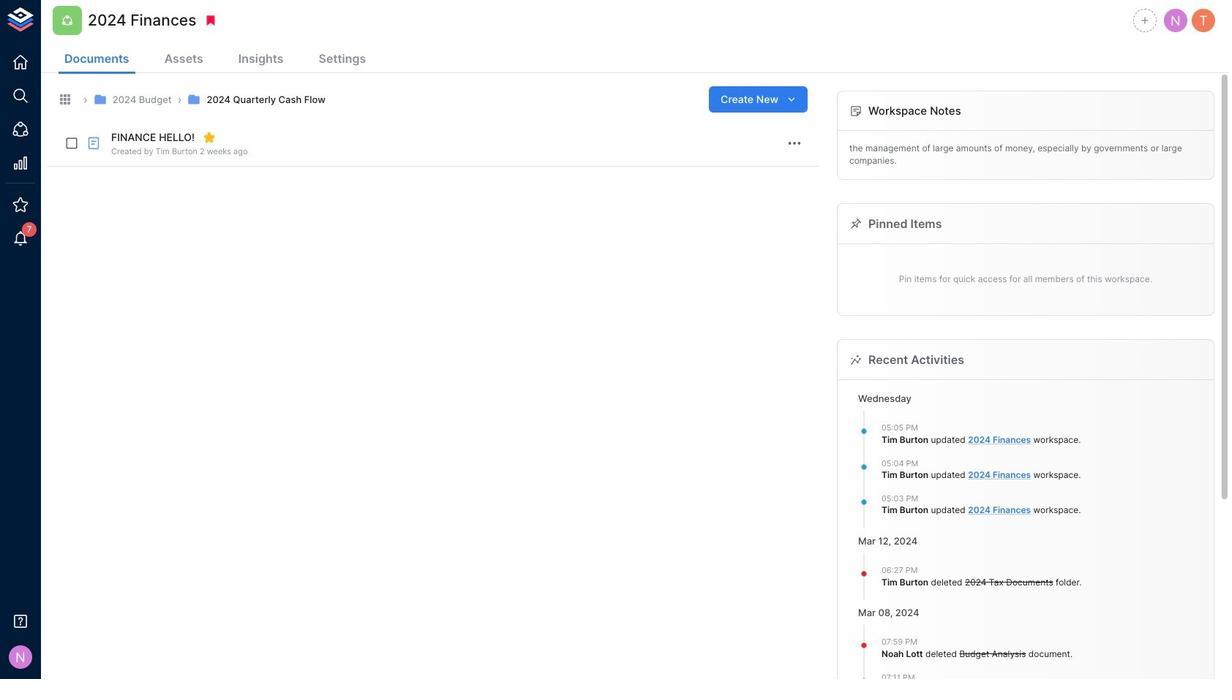 Task type: describe. For each thing, give the bounding box(es) containing it.
remove bookmark image
[[204, 14, 218, 27]]



Task type: vqa. For each thing, say whether or not it's contained in the screenshot.
the topmost consumer
no



Task type: locate. For each thing, give the bounding box(es) containing it.
remove favorite image
[[203, 131, 216, 144]]



